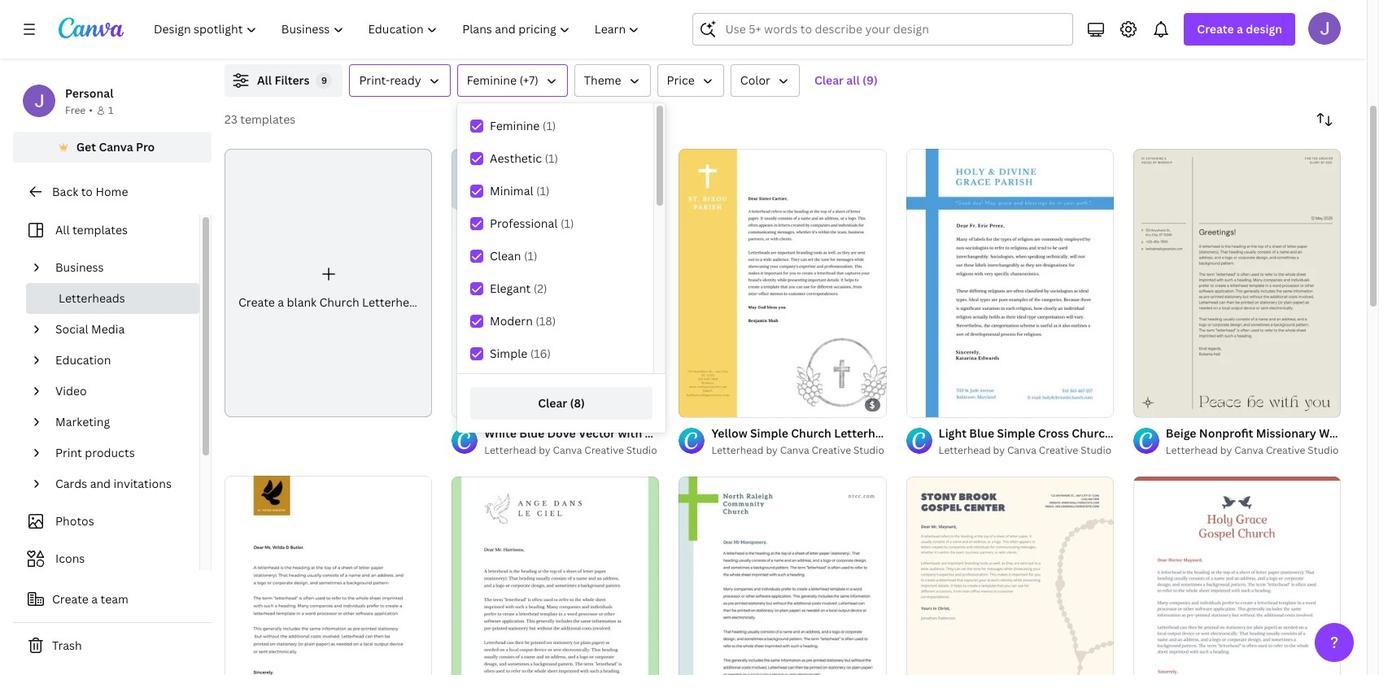 Task type: describe. For each thing, give the bounding box(es) containing it.
minimal
[[490, 183, 533, 199]]

elegant (2)
[[490, 281, 547, 296]]

create a design button
[[1184, 13, 1295, 46]]

products
[[85, 445, 135, 461]]

photos link
[[23, 506, 190, 537]]

yellow
[[712, 426, 748, 441]]

jacob simon image
[[1309, 12, 1341, 45]]

23
[[225, 111, 237, 127]]

•
[[89, 103, 93, 117]]

church inside the light blue simple cross church letterhead letterhead by canva creative studio
[[1072, 426, 1112, 441]]

create a blank church letterhead element
[[225, 149, 432, 418]]

white blue dove vector with blue dots church letterhead (us) letterhead by canva creative studio
[[484, 426, 832, 458]]

(1) for minimal (1)
[[536, 183, 550, 199]]

church inside white blue dove vector with blue dots church letterhead (us) letterhead by canva creative studio
[[702, 426, 742, 441]]

clean
[[490, 248, 521, 264]]

a for team
[[91, 592, 98, 607]]

(16)
[[530, 346, 551, 361]]

print-ready button
[[349, 64, 451, 97]]

a for design
[[1237, 21, 1243, 37]]

print-ready
[[359, 72, 421, 88]]

create for create a team
[[52, 592, 89, 607]]

color
[[740, 72, 771, 88]]

icons
[[55, 551, 85, 566]]

letterhead by canva creative studio
[[1166, 444, 1339, 458]]

clear all (9) button
[[806, 64, 886, 97]]

(8)
[[570, 395, 585, 411]]

top level navigation element
[[143, 13, 654, 46]]

blue for white
[[519, 426, 544, 441]]

light blue simple cross church letterhead image
[[906, 149, 1114, 418]]

Search search field
[[725, 14, 1063, 45]]

print products
[[55, 445, 135, 461]]

elegant
[[490, 281, 531, 296]]

9
[[321, 74, 327, 86]]

cards
[[55, 476, 87, 492]]

price
[[667, 72, 695, 88]]

free •
[[65, 103, 93, 117]]

create a blank church letterhead
[[238, 295, 423, 310]]

clean (1)
[[490, 248, 537, 264]]

clear (8)
[[538, 395, 585, 411]]

canva inside yellow simple church letterhead letterhead by canva creative studio
[[780, 444, 809, 458]]

letterheads
[[59, 291, 125, 306]]

media
[[91, 321, 125, 337]]

professional (1)
[[490, 216, 574, 231]]

business link
[[49, 252, 190, 283]]

ready
[[390, 72, 421, 88]]

canva inside button
[[99, 139, 133, 155]]

feminine for feminine (1)
[[490, 118, 540, 133]]

get canva pro button
[[13, 132, 212, 163]]

2 blue from the left
[[645, 426, 670, 441]]

all templates link
[[23, 215, 190, 246]]

by inside white blue dove vector with blue dots church letterhead (us) letterhead by canva creative studio
[[539, 444, 551, 458]]

by inside yellow simple church letterhead letterhead by canva creative studio
[[766, 444, 778, 458]]

trash link
[[13, 630, 212, 662]]

print products link
[[49, 438, 190, 469]]

a for blank
[[278, 295, 284, 310]]

all templates
[[55, 222, 128, 238]]

back
[[52, 184, 78, 199]]

light
[[939, 426, 967, 441]]

creative inside the light blue simple cross church letterhead letterhead by canva creative studio
[[1039, 444, 1078, 458]]

price button
[[657, 64, 724, 97]]

with
[[618, 426, 642, 441]]

feminine for feminine (+7)
[[467, 72, 517, 88]]

white blue dove vector with blue dots church letterhead (us) image
[[452, 149, 659, 418]]

1
[[108, 103, 113, 117]]

create a team
[[52, 592, 128, 607]]

letterhead by canva creative studio link for simple
[[939, 443, 1114, 459]]

4 creative from the left
[[1266, 444, 1306, 458]]

cards and invitations link
[[49, 469, 190, 500]]

yellow simple church letterhead image
[[679, 149, 887, 418]]

creative inside white blue dove vector with blue dots church letterhead (us) letterhead by canva creative studio
[[585, 444, 624, 458]]

social media link
[[49, 314, 190, 345]]

$
[[870, 399, 875, 411]]

all filters
[[257, 72, 310, 88]]

simple inside the light blue simple cross church letterhead letterhead by canva creative studio
[[997, 426, 1035, 441]]

vector
[[579, 426, 615, 441]]

home
[[96, 184, 128, 199]]

(9)
[[863, 72, 878, 88]]

letterhead by canva creative studio link for dove
[[484, 443, 659, 459]]

simple inside yellow simple church letterhead letterhead by canva creative studio
[[750, 426, 789, 441]]

blue cross church minimal letterhead image
[[679, 477, 887, 675]]

personal
[[65, 85, 113, 101]]

create a blank church letterhead link
[[225, 149, 432, 418]]

pro
[[136, 139, 155, 155]]

design
[[1246, 21, 1282, 37]]

video
[[55, 383, 87, 399]]

(18)
[[536, 313, 556, 329]]

(+7)
[[520, 72, 539, 88]]

all for all filters
[[257, 72, 272, 88]]

cross
[[1038, 426, 1069, 441]]



Task type: vqa. For each thing, say whether or not it's contained in the screenshot.
the bottom Feminine
yes



Task type: locate. For each thing, give the bounding box(es) containing it.
0 horizontal spatial templates
[[72, 222, 128, 238]]

print-
[[359, 72, 390, 88]]

cards and invitations
[[55, 476, 172, 492]]

1 blue from the left
[[519, 426, 544, 441]]

1 horizontal spatial templates
[[240, 111, 296, 127]]

trash
[[52, 638, 82, 653]]

0 horizontal spatial blue
[[519, 426, 544, 441]]

dots
[[673, 426, 699, 441]]

templates down back to home
[[72, 222, 128, 238]]

aesthetic
[[490, 151, 542, 166]]

2 horizontal spatial blue
[[969, 426, 995, 441]]

church inside yellow simple church letterhead letterhead by canva creative studio
[[791, 426, 832, 441]]

back to home
[[52, 184, 128, 199]]

all for all templates
[[55, 222, 70, 238]]

education
[[55, 352, 111, 368]]

templates
[[240, 111, 296, 127], [72, 222, 128, 238]]

get
[[76, 139, 96, 155]]

canva inside white blue dove vector with blue dots church letterhead (us) letterhead by canva creative studio
[[553, 444, 582, 458]]

clear inside "clear (8)" button
[[538, 395, 567, 411]]

professional
[[490, 216, 558, 231]]

(1) for feminine (1)
[[543, 118, 556, 133]]

blue inside the light blue simple cross church letterhead letterhead by canva creative studio
[[969, 426, 995, 441]]

clear inside clear all (9) 'button'
[[814, 72, 844, 88]]

3 by from the left
[[993, 444, 1005, 458]]

2 horizontal spatial a
[[1237, 21, 1243, 37]]

a inside "button"
[[91, 592, 98, 607]]

1 horizontal spatial a
[[278, 295, 284, 310]]

a left blank
[[278, 295, 284, 310]]

(2)
[[534, 281, 547, 296]]

clear all (9)
[[814, 72, 878, 88]]

(1) up aesthetic (1)
[[543, 118, 556, 133]]

create
[[1197, 21, 1234, 37], [238, 295, 275, 310], [52, 592, 89, 607]]

0 vertical spatial feminine
[[467, 72, 517, 88]]

studio inside the light blue simple cross church letterhead letterhead by canva creative studio
[[1081, 444, 1112, 458]]

letterhead by canva creative studio link for church
[[712, 443, 887, 459]]

create for create a design
[[1197, 21, 1234, 37]]

back to home link
[[13, 176, 212, 208]]

by
[[539, 444, 551, 458], [766, 444, 778, 458], [993, 444, 1005, 458], [1220, 444, 1232, 458]]

1 horizontal spatial blue
[[645, 426, 670, 441]]

free
[[65, 103, 86, 117]]

3 studio from the left
[[1081, 444, 1112, 458]]

education link
[[49, 345, 190, 376]]

clear for clear all (9)
[[814, 72, 844, 88]]

1 vertical spatial templates
[[72, 222, 128, 238]]

blue left dove
[[519, 426, 544, 441]]

a left design
[[1237, 21, 1243, 37]]

create down icons
[[52, 592, 89, 607]]

create a design
[[1197, 21, 1282, 37]]

1 vertical spatial a
[[278, 295, 284, 310]]

light blue simple cross church letterhead link
[[939, 425, 1177, 443]]

clear for clear (8)
[[538, 395, 567, 411]]

all left filters
[[257, 72, 272, 88]]

simple (16)
[[490, 346, 551, 361]]

canva inside the light blue simple cross church letterhead letterhead by canva creative studio
[[1007, 444, 1037, 458]]

white blue dove vector with blue dots church letterhead (us) link
[[484, 425, 832, 443]]

4 studio from the left
[[1308, 444, 1339, 458]]

2 studio from the left
[[854, 444, 884, 458]]

marketing
[[55, 414, 110, 430]]

all down back at the left top
[[55, 222, 70, 238]]

white
[[484, 426, 517, 441]]

2 horizontal spatial simple
[[997, 426, 1035, 441]]

color button
[[731, 64, 800, 97]]

green simple illustrated dove church letterhead image
[[452, 477, 659, 675]]

modern (18)
[[490, 313, 556, 329]]

minimal (1)
[[490, 183, 550, 199]]

templates right 23 in the left top of the page
[[240, 111, 296, 127]]

pale navy blue rosary beads church letterhead image
[[906, 477, 1114, 675]]

a inside dropdown button
[[1237, 21, 1243, 37]]

1 vertical spatial feminine
[[490, 118, 540, 133]]

1 letterhead by canva creative studio link from the left
[[484, 443, 659, 459]]

business
[[55, 260, 104, 275]]

1 vertical spatial create
[[238, 295, 275, 310]]

0 vertical spatial create
[[1197, 21, 1234, 37]]

blank
[[287, 295, 317, 310]]

aesthetic (1)
[[490, 151, 558, 166]]

clear left all
[[814, 72, 844, 88]]

1 horizontal spatial all
[[257, 72, 272, 88]]

by inside the light blue simple cross church letterhead letterhead by canva creative studio
[[993, 444, 1005, 458]]

icons link
[[23, 544, 190, 575]]

2 horizontal spatial create
[[1197, 21, 1234, 37]]

0 horizontal spatial a
[[91, 592, 98, 607]]

2 vertical spatial a
[[91, 592, 98, 607]]

(1) for professional (1)
[[561, 216, 574, 231]]

studio inside yellow simple church letterhead letterhead by canva creative studio
[[854, 444, 884, 458]]

get canva pro
[[76, 139, 155, 155]]

feminine (+7) button
[[457, 64, 568, 97]]

0 horizontal spatial create
[[52, 592, 89, 607]]

2 creative from the left
[[812, 444, 851, 458]]

0 horizontal spatial simple
[[490, 346, 528, 361]]

dark golden rod dove church letterhead image
[[225, 476, 432, 675]]

and
[[90, 476, 111, 492]]

studio inside white blue dove vector with blue dots church letterhead (us) letterhead by canva creative studio
[[626, 444, 657, 458]]

clear left (8)
[[538, 395, 567, 411]]

feminine up aesthetic
[[490, 118, 540, 133]]

2 letterhead by canva creative studio link from the left
[[712, 443, 887, 459]]

(1) for clean (1)
[[524, 248, 537, 264]]

feminine inside button
[[467, 72, 517, 88]]

create inside "button"
[[52, 592, 89, 607]]

2 by from the left
[[766, 444, 778, 458]]

create inside dropdown button
[[1197, 21, 1234, 37]]

blue for light
[[969, 426, 995, 441]]

4 letterhead by canva creative studio link from the left
[[1166, 443, 1341, 459]]

3 creative from the left
[[1039, 444, 1078, 458]]

blue right with
[[645, 426, 670, 441]]

0 vertical spatial all
[[257, 72, 272, 88]]

(1) for aesthetic (1)
[[545, 151, 558, 166]]

letterhead by canva creative studio link
[[484, 443, 659, 459], [712, 443, 887, 459], [939, 443, 1114, 459], [1166, 443, 1341, 459]]

create a team button
[[13, 583, 212, 616]]

1 creative from the left
[[585, 444, 624, 458]]

(1) right the minimal
[[536, 183, 550, 199]]

blue right the light
[[969, 426, 995, 441]]

create for create a blank church letterhead
[[238, 295, 275, 310]]

2 vertical spatial create
[[52, 592, 89, 607]]

(1) right clean
[[524, 248, 537, 264]]

0 vertical spatial a
[[1237, 21, 1243, 37]]

yellow simple church letterhead link
[[712, 425, 896, 443]]

23 templates
[[225, 111, 296, 127]]

creative inside yellow simple church letterhead letterhead by canva creative studio
[[812, 444, 851, 458]]

3 letterhead by canva creative studio link from the left
[[939, 443, 1114, 459]]

0 horizontal spatial all
[[55, 222, 70, 238]]

1 studio from the left
[[626, 444, 657, 458]]

simple right yellow
[[750, 426, 789, 441]]

9 filter options selected element
[[316, 72, 332, 89]]

(1)
[[543, 118, 556, 133], [545, 151, 558, 166], [536, 183, 550, 199], [561, 216, 574, 231], [524, 248, 537, 264]]

indian red church letterhead image
[[1133, 477, 1341, 675]]

templates for all templates
[[72, 222, 128, 238]]

(1) right aesthetic
[[545, 151, 558, 166]]

feminine (+7)
[[467, 72, 539, 88]]

modern
[[490, 313, 533, 329]]

1 horizontal spatial simple
[[750, 426, 789, 441]]

templates for 23 templates
[[240, 111, 296, 127]]

0 vertical spatial clear
[[814, 72, 844, 88]]

1 vertical spatial clear
[[538, 395, 567, 411]]

1 vertical spatial all
[[55, 222, 70, 238]]

1 by from the left
[[539, 444, 551, 458]]

light blue simple cross church letterhead letterhead by canva creative studio
[[939, 426, 1177, 458]]

None search field
[[693, 13, 1074, 46]]

invitations
[[114, 476, 172, 492]]

photos
[[55, 513, 94, 529]]

simple left (16)
[[490, 346, 528, 361]]

all
[[847, 72, 860, 88]]

team
[[101, 592, 128, 607]]

canva
[[99, 139, 133, 155], [553, 444, 582, 458], [780, 444, 809, 458], [1007, 444, 1037, 458], [1235, 444, 1264, 458]]

create left blank
[[238, 295, 275, 310]]

1 horizontal spatial clear
[[814, 72, 844, 88]]

simple left cross
[[997, 426, 1035, 441]]

filters
[[275, 72, 310, 88]]

theme button
[[574, 64, 651, 97]]

beige nonprofit missionary work classy minimalist charity letterhead image
[[1133, 149, 1341, 418]]

church letterhead templates image
[[994, 0, 1341, 45]]

clear
[[814, 72, 844, 88], [538, 395, 567, 411]]

1 horizontal spatial create
[[238, 295, 275, 310]]

to
[[81, 184, 93, 199]]

feminine left (+7)
[[467, 72, 517, 88]]

studio
[[626, 444, 657, 458], [854, 444, 884, 458], [1081, 444, 1112, 458], [1308, 444, 1339, 458]]

marketing link
[[49, 407, 190, 438]]

(1) right professional
[[561, 216, 574, 231]]

video link
[[49, 376, 190, 407]]

4 by from the left
[[1220, 444, 1232, 458]]

(us)
[[809, 426, 832, 441]]

0 horizontal spatial clear
[[538, 395, 567, 411]]

yellow simple church letterhead letterhead by canva creative studio
[[712, 426, 896, 458]]

dove
[[547, 426, 576, 441]]

social media
[[55, 321, 125, 337]]

feminine (1)
[[490, 118, 556, 133]]

a left team
[[91, 592, 98, 607]]

0 vertical spatial templates
[[240, 111, 296, 127]]

Sort by button
[[1309, 103, 1341, 136]]

3 blue from the left
[[969, 426, 995, 441]]

create left design
[[1197, 21, 1234, 37]]

simple
[[490, 346, 528, 361], [750, 426, 789, 441], [997, 426, 1035, 441]]



